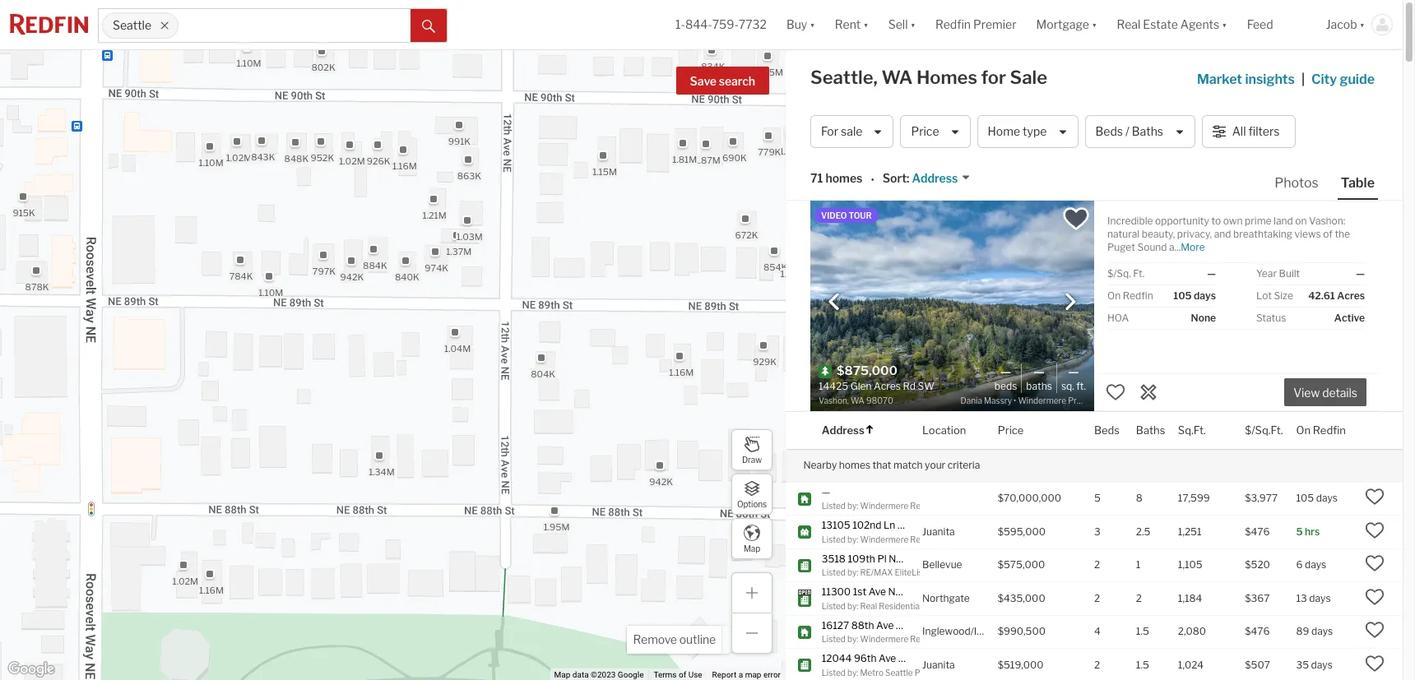 Task type: locate. For each thing, give the bounding box(es) containing it.
2 vertical spatial beds
[[1094, 423, 1120, 436]]

ne down residential
[[896, 619, 910, 631]]

11300 1st ave ne #212 link
[[822, 586, 926, 599]]

listed for 11300
[[822, 601, 846, 611]]

juanita
[[922, 526, 955, 538], [922, 659, 955, 671]]

days for $520
[[1305, 559, 1327, 571]]

1 horizontal spatial on redfin
[[1296, 423, 1346, 436]]

ne inside 11300 1st ave ne #212 listed by: real residential northgate
[[888, 586, 902, 598]]

type
[[1023, 125, 1047, 139]]

4 favorite this home image from the top
[[1365, 654, 1385, 674]]

0 horizontal spatial redfin
[[935, 18, 971, 32]]

1 vertical spatial 5
[[1296, 526, 1303, 538]]

0 vertical spatial juanita
[[922, 526, 955, 538]]

0 vertical spatial $476
[[1245, 526, 1270, 538]]

1 horizontal spatial 1.02m
[[226, 153, 252, 164]]

0 horizontal spatial estate
[[929, 634, 954, 644]]

1 1.5 from the top
[[1136, 626, 1149, 638]]

map region
[[0, 0, 925, 680]]

all
[[1232, 125, 1246, 139]]

ave right 88th
[[876, 619, 894, 631]]

105 days up none
[[1173, 290, 1216, 302]]

favorite this home image right 6 days
[[1365, 554, 1385, 574]]

3 windermere from the top
[[860, 634, 909, 644]]

listed for 13105
[[822, 534, 846, 544]]

listed inside — listed by: windermere real estate/east
[[822, 501, 846, 511]]

1 vertical spatial $476
[[1245, 626, 1270, 638]]

1 vertical spatial address
[[822, 423, 864, 436]]

2 for 2
[[1094, 592, 1100, 605]]

0 vertical spatial homes
[[826, 171, 863, 185]]

2 horizontal spatial 1.16m
[[669, 367, 693, 378]]

1 vertical spatial favorite this home image
[[1365, 554, 1385, 574]]

0 vertical spatial 942k
[[340, 271, 363, 283]]

incredible
[[1107, 215, 1153, 227]]

beds left — baths
[[995, 380, 1017, 392]]

by: up 102nd
[[847, 501, 858, 511]]

0 vertical spatial of
[[1323, 228, 1333, 240]]

71 homes •
[[810, 171, 874, 186]]

— down nearby
[[822, 486, 830, 498]]

listed inside 13105 102nd ln ne #1 listed by: windermere real estate/east
[[822, 534, 846, 544]]

estate left js on the bottom right
[[929, 634, 954, 644]]

— beds
[[995, 364, 1017, 392]]

1 vertical spatial baths
[[1026, 380, 1052, 392]]

▾ for sell ▾
[[910, 18, 916, 32]]

0 horizontal spatial 5
[[1094, 492, 1101, 505]]

listed for 12044
[[822, 668, 846, 678]]

sq.
[[1061, 380, 1074, 392]]

0 vertical spatial baths
[[1132, 125, 1163, 139]]

0 horizontal spatial address
[[822, 423, 864, 436]]

2 down 4
[[1094, 659, 1100, 671]]

$476 up $520
[[1245, 526, 1270, 538]]

3 listed from the top
[[822, 568, 846, 578]]

▾ for mortgage ▾
[[1092, 18, 1097, 32]]

1 windermere from the top
[[860, 501, 909, 511]]

105 days up hrs
[[1296, 492, 1338, 505]]

real down 11300 1st ave ne #212 link
[[860, 601, 877, 611]]

▾ right jacob
[[1360, 18, 1365, 32]]

days for $3,977
[[1316, 492, 1338, 505]]

0 vertical spatial 5
[[1094, 492, 1101, 505]]

redfin down view details on the bottom right of page
[[1313, 423, 1346, 436]]

real down #1
[[910, 534, 927, 544]]

0 horizontal spatial 105
[[1173, 290, 1192, 302]]

0 horizontal spatial 942k
[[340, 271, 363, 283]]

$/sq.ft.
[[1245, 423, 1283, 436]]

1 vertical spatial 1.5
[[1136, 659, 1149, 671]]

1 vertical spatial seattle
[[885, 668, 913, 678]]

0 vertical spatial ave
[[869, 586, 886, 598]]

▾ right buy
[[810, 18, 815, 32]]

baths right /
[[1132, 125, 1163, 139]]

on redfin down view details on the bottom right of page
[[1296, 423, 1346, 436]]

0 vertical spatial price
[[911, 125, 939, 139]]

1 $476 from the top
[[1245, 526, 1270, 538]]

1 horizontal spatial estate
[[1143, 18, 1178, 32]]

5 ▾ from the left
[[1222, 18, 1227, 32]]

by: down "96th"
[[847, 668, 858, 678]]

by:
[[847, 501, 858, 511], [847, 534, 858, 544], [847, 568, 858, 578], [847, 601, 858, 611], [847, 634, 858, 644], [847, 668, 858, 678]]

— inside — listed by: windermere real estate/east
[[822, 486, 830, 498]]

favorite this home image for 5 hrs
[[1365, 521, 1385, 540]]

submit search image
[[422, 20, 435, 33]]

0 vertical spatial seattle
[[113, 18, 151, 32]]

listed down 3518
[[822, 568, 846, 578]]

5 listed from the top
[[822, 634, 846, 644]]

map inside button
[[744, 543, 760, 553]]

— up acres
[[1356, 267, 1365, 280]]

favorite button image
[[1062, 205, 1090, 233]]

ave up the metro
[[879, 652, 896, 665]]

0 vertical spatial windermere
[[860, 501, 909, 511]]

1 horizontal spatial address
[[912, 171, 958, 185]]

— for baths
[[1034, 364, 1045, 379]]

on redfin down $/sq. ft. at the right of the page
[[1107, 290, 1153, 302]]

filters
[[1249, 125, 1280, 139]]

by: inside — listed by: windermere real estate/east
[[847, 501, 858, 511]]

by: inside 13105 102nd ln ne #1 listed by: windermere real estate/east
[[847, 534, 858, 544]]

by: inside 12044 96th ave ne #221 listed by: metro seattle properties
[[847, 668, 858, 678]]

— for beds
[[1000, 364, 1011, 379]]

1 vertical spatial on redfin
[[1296, 423, 1346, 436]]

2
[[1094, 559, 1100, 571], [1094, 592, 1100, 605], [1136, 592, 1142, 605], [1094, 659, 1100, 671]]

ne for 88th
[[896, 619, 910, 631]]

ne left #221
[[898, 652, 912, 665]]

1 by: from the top
[[847, 501, 858, 511]]

seattle, wa homes for sale
[[810, 67, 1047, 88]]

0 vertical spatial estate/east
[[929, 501, 974, 511]]

acres
[[1337, 290, 1365, 302]]

2 up 4
[[1094, 592, 1100, 605]]

— right the — beds
[[1034, 364, 1045, 379]]

ne for 96th
[[898, 652, 912, 665]]

1 horizontal spatial seattle
[[885, 668, 913, 678]]

672k
[[735, 230, 758, 241]]

1.5
[[1136, 626, 1149, 638], [1136, 659, 1149, 671]]

1 horizontal spatial on
[[1296, 423, 1311, 436]]

photos button
[[1271, 174, 1338, 198]]

days right 35
[[1311, 659, 1333, 671]]

ft. inside — sq. ft.
[[1076, 380, 1086, 392]]

beds left /
[[1096, 125, 1123, 139]]

1.5 for 1,024
[[1136, 659, 1149, 671]]

$476 for 89 days
[[1245, 626, 1270, 638]]

▾ right agents
[[1222, 18, 1227, 32]]

690k
[[722, 152, 746, 164]]

table
[[1341, 175, 1375, 191]]

4 ▾ from the left
[[1092, 18, 1097, 32]]

save
[[690, 74, 717, 88]]

jacob
[[1326, 18, 1357, 32]]

northgate
[[922, 592, 970, 605]]

1 estate/east from the top
[[929, 501, 974, 511]]

homes inside 71 homes •
[[826, 171, 863, 185]]

102nd
[[853, 519, 882, 532]]

none
[[1191, 312, 1216, 324]]

1 vertical spatial address button
[[822, 412, 874, 449]]

by: inside 16127 88th ave ne listed by: windermere real estate js
[[847, 634, 858, 644]]

0 vertical spatial 1.10m
[[236, 57, 261, 69]]

baths down x-out this home image
[[1136, 423, 1165, 436]]

previous button image
[[826, 293, 843, 310]]

ne for 109th
[[889, 552, 902, 565]]

2.5
[[1136, 526, 1151, 538]]

6 ▾ from the left
[[1360, 18, 1365, 32]]

None search field
[[178, 9, 411, 42]]

—
[[1207, 267, 1216, 280], [1356, 267, 1365, 280], [1000, 364, 1011, 379], [1034, 364, 1045, 379], [1068, 364, 1079, 379], [822, 486, 830, 498]]

2 favorite this home image from the top
[[1365, 521, 1385, 540]]

estate inside dropdown button
[[1143, 18, 1178, 32]]

0 horizontal spatial on
[[1107, 290, 1121, 302]]

by: down 88th
[[847, 634, 858, 644]]

— for sq. ft.
[[1068, 364, 1079, 379]]

heading
[[819, 363, 952, 407]]

0 vertical spatial price button
[[900, 115, 970, 148]]

1 horizontal spatial map
[[744, 543, 760, 553]]

2 estate/east from the top
[[929, 534, 974, 544]]

listed inside 12044 96th ave ne #221 listed by: metro seattle properties
[[822, 668, 846, 678]]

rent ▾ button
[[835, 0, 869, 49]]

3 favorite this home image from the top
[[1365, 587, 1385, 607]]

baths inside beds / baths button
[[1132, 125, 1163, 139]]

real estate agents ▾ button
[[1107, 0, 1237, 49]]

▾ right rent
[[863, 18, 869, 32]]

5 left hrs
[[1296, 526, 1303, 538]]

4
[[1094, 626, 1101, 638]]

1 favorite this home image from the top
[[1365, 487, 1385, 507]]

1.21m 1.37m
[[422, 209, 471, 257]]

2 down 3
[[1094, 559, 1100, 571]]

favorite this home image left x-out this home image
[[1106, 382, 1126, 402]]

prime
[[1245, 215, 1272, 227]]

baths left sq.
[[1026, 380, 1052, 392]]

12044
[[822, 652, 852, 665]]

$476
[[1245, 526, 1270, 538], [1245, 626, 1270, 638]]

days right 6
[[1305, 559, 1327, 571]]

favorite this home image for $520
[[1365, 554, 1385, 574]]

data
[[572, 671, 589, 680]]

price down the — beds
[[998, 423, 1024, 436]]

real inside — listed by: windermere real estate/east
[[910, 501, 927, 511]]

:
[[907, 171, 909, 185]]

105 up none
[[1173, 290, 1192, 302]]

— inside the — beds
[[1000, 364, 1011, 379]]

favorite this home image for 105 days
[[1365, 487, 1385, 507]]

— inside — baths
[[1034, 364, 1045, 379]]

1 horizontal spatial of
[[1323, 228, 1333, 240]]

inglewood/inglemoor
[[922, 626, 1021, 638]]

6 listed from the top
[[822, 668, 846, 678]]

google image
[[4, 659, 58, 680]]

real estate agents ▾ link
[[1117, 0, 1227, 49]]

1 vertical spatial estate
[[929, 634, 954, 644]]

926k
[[366, 155, 390, 167]]

991k
[[448, 135, 470, 147]]

map down options
[[744, 543, 760, 553]]

days right 13
[[1309, 592, 1331, 605]]

listed inside 11300 1st ave ne #212 listed by: real residential northgate
[[822, 601, 846, 611]]

price button
[[900, 115, 970, 148], [998, 412, 1024, 449]]

0 horizontal spatial of
[[679, 671, 686, 680]]

by: down 1st
[[847, 601, 858, 611]]

address button right "sort"
[[909, 171, 971, 186]]

1 listed from the top
[[822, 501, 846, 511]]

797k
[[312, 266, 335, 277]]

ave inside 12044 96th ave ne #221 listed by: metro seattle properties
[[879, 652, 896, 665]]

ne left #1
[[898, 519, 911, 532]]

map button
[[731, 518, 773, 559]]

2 vertical spatial baths
[[1136, 423, 1165, 436]]

1,184
[[1178, 592, 1202, 605]]

sort :
[[883, 171, 909, 185]]

1.02m
[[226, 153, 252, 164], [339, 155, 365, 167], [172, 576, 198, 588]]

ft. right $/sq.
[[1133, 267, 1145, 280]]

address up nearby
[[822, 423, 864, 436]]

2 down 1
[[1136, 592, 1142, 605]]

1 vertical spatial map
[[554, 671, 570, 680]]

days up hrs
[[1316, 492, 1338, 505]]

1 vertical spatial estate/east
[[929, 534, 974, 544]]

days right 89 at the bottom right
[[1311, 626, 1333, 638]]

details
[[1322, 386, 1357, 400]]

estate/east
[[929, 501, 974, 511], [929, 534, 974, 544]]

1 vertical spatial ave
[[876, 619, 894, 631]]

report
[[712, 671, 737, 680]]

juanita up bellevue
[[922, 526, 955, 538]]

5 up 3
[[1094, 492, 1101, 505]]

0 horizontal spatial seattle
[[113, 18, 151, 32]]

6 by: from the top
[[847, 668, 858, 678]]

price down seattle, wa homes for sale
[[911, 125, 939, 139]]

2 windermere from the top
[[860, 534, 909, 544]]

$519,000
[[998, 659, 1044, 671]]

0 vertical spatial on redfin
[[1107, 290, 1153, 302]]

more link
[[1181, 241, 1205, 253]]

$70,000,000
[[998, 492, 1061, 505]]

real up #1
[[910, 501, 927, 511]]

ne right the pl
[[889, 552, 902, 565]]

by: down 109th
[[847, 568, 858, 578]]

2 listed from the top
[[822, 534, 846, 544]]

home type
[[988, 125, 1047, 139]]

848k
[[284, 153, 308, 164]]

1 vertical spatial 105 days
[[1296, 492, 1338, 505]]

$990,500
[[998, 626, 1046, 638]]

beds left baths 'button'
[[1094, 423, 1120, 436]]

listed down 13105
[[822, 534, 846, 544]]

1 vertical spatial on
[[1296, 423, 1311, 436]]

windermere up ln
[[860, 501, 909, 511]]

address button up nearby
[[822, 412, 874, 449]]

windermere up 12044 96th ave ne #221 link
[[860, 634, 909, 644]]

1 juanita from the top
[[922, 526, 955, 538]]

0 horizontal spatial price
[[911, 125, 939, 139]]

1 vertical spatial windermere
[[860, 534, 909, 544]]

windermere inside — listed by: windermere real estate/east
[[860, 501, 909, 511]]

homes for 71
[[826, 171, 863, 185]]

days
[[1194, 290, 1216, 302], [1316, 492, 1338, 505], [1305, 559, 1327, 571], [1309, 592, 1331, 605], [1311, 626, 1333, 638], [1311, 659, 1333, 671]]

— for listed by: windermere real estate/east
[[822, 486, 830, 498]]

5 hrs
[[1296, 526, 1320, 538]]

real right mortgage ▾
[[1117, 18, 1141, 32]]

0 horizontal spatial map
[[554, 671, 570, 680]]

estate/east down the criteria
[[929, 501, 974, 511]]

0 vertical spatial 1.5
[[1136, 626, 1149, 638]]

tour
[[849, 211, 872, 221]]

42.61
[[1308, 290, 1335, 302]]

©2023
[[591, 671, 616, 680]]

redfin left premier
[[935, 18, 971, 32]]

▾ for buy ▾
[[810, 18, 815, 32]]

remove outline
[[633, 633, 716, 647]]

save search button
[[676, 67, 769, 95]]

— inside — sq. ft.
[[1068, 364, 1079, 379]]

1.5 left "1,024"
[[1136, 659, 1149, 671]]

sq.ft. button
[[1178, 412, 1206, 449]]

1 horizontal spatial 1.16m
[[392, 160, 416, 172]]

price button up :
[[900, 115, 970, 148]]

beauty,
[[1142, 228, 1175, 240]]

ne inside 3518 109th pl ne #331 listed by: re/max elite listing agent: jesse maddox
[[889, 552, 902, 565]]

ft. right sq.
[[1076, 380, 1086, 392]]

by: down 102nd
[[847, 534, 858, 544]]

1 horizontal spatial 105
[[1296, 492, 1314, 505]]

listed down 12044
[[822, 668, 846, 678]]

1 horizontal spatial 105 days
[[1296, 492, 1338, 505]]

seattle left remove seattle image
[[113, 18, 151, 32]]

1 vertical spatial juanita
[[922, 659, 955, 671]]

ave for 96th
[[879, 652, 896, 665]]

— up sq.
[[1068, 364, 1079, 379]]

ne inside 13105 102nd ln ne #1 listed by: windermere real estate/east
[[898, 519, 911, 532]]

favorite this home image for 35 days
[[1365, 654, 1385, 674]]

0 vertical spatial on
[[1107, 290, 1121, 302]]

— left — baths
[[1000, 364, 1011, 379]]

0 horizontal spatial 105 days
[[1173, 290, 1216, 302]]

▾ right "sell"
[[910, 18, 916, 32]]

seattle down 12044 96th ave ne #221 link
[[885, 668, 913, 678]]

1 vertical spatial price
[[998, 423, 1024, 436]]

$476 down $367
[[1245, 626, 1270, 638]]

2 ▾ from the left
[[863, 18, 869, 32]]

0 vertical spatial redfin
[[935, 18, 971, 32]]

view details button
[[1284, 379, 1367, 407]]

0 vertical spatial 1.16m
[[392, 160, 416, 172]]

listed down 16127 in the right of the page
[[822, 634, 846, 644]]

1 horizontal spatial price button
[[998, 412, 1024, 449]]

0 vertical spatial address button
[[909, 171, 971, 186]]

ne inside 12044 96th ave ne #221 listed by: metro seattle properties
[[898, 652, 912, 665]]

baths
[[1132, 125, 1163, 139], [1026, 380, 1052, 392], [1136, 423, 1165, 436]]

1 ▾ from the left
[[810, 18, 815, 32]]

2 juanita from the top
[[922, 659, 955, 671]]

redfin down $/sq. ft. at the right of the page
[[1123, 290, 1153, 302]]

3 by: from the top
[[847, 568, 858, 578]]

listing
[[912, 568, 938, 578]]

days for $507
[[1311, 659, 1333, 671]]

1 horizontal spatial 5
[[1296, 526, 1303, 538]]

1.10m
[[236, 57, 261, 69], [198, 157, 223, 169], [258, 287, 283, 299]]

on down view
[[1296, 423, 1311, 436]]

real inside 13105 102nd ln ne #1 listed by: windermere real estate/east
[[910, 534, 927, 544]]

by: for 109th
[[847, 568, 858, 578]]

natural
[[1107, 228, 1140, 240]]

price button down the — beds
[[998, 412, 1024, 449]]

1.5 right 4
[[1136, 626, 1149, 638]]

options button
[[731, 474, 773, 515]]

1 vertical spatial ft.
[[1076, 380, 1086, 392]]

1 vertical spatial beds
[[995, 380, 1017, 392]]

▾
[[810, 18, 815, 32], [863, 18, 869, 32], [910, 18, 916, 32], [1092, 18, 1097, 32], [1222, 18, 1227, 32], [1360, 18, 1365, 32]]

listed up 13105
[[822, 501, 846, 511]]

2 vertical spatial 1.16m
[[199, 585, 223, 597]]

ave right 1st
[[869, 586, 886, 598]]

ne up residential
[[888, 586, 902, 598]]

for sale
[[821, 125, 863, 139]]

favorite this home image
[[1106, 382, 1126, 402], [1365, 554, 1385, 574], [1365, 621, 1385, 640]]

1 horizontal spatial price
[[998, 423, 1024, 436]]

16127
[[822, 619, 849, 631]]

ave inside 11300 1st ave ne #212 listed by: real residential northgate
[[869, 586, 886, 598]]

1 vertical spatial redfin
[[1123, 290, 1153, 302]]

of left 'use'
[[679, 671, 686, 680]]

0 vertical spatial ft.
[[1133, 267, 1145, 280]]

2 $476 from the top
[[1245, 626, 1270, 638]]

1 horizontal spatial 942k
[[649, 476, 673, 488]]

2 horizontal spatial redfin
[[1313, 423, 1346, 436]]

days up none
[[1194, 290, 1216, 302]]

beds inside button
[[1096, 125, 1123, 139]]

4 listed from the top
[[822, 601, 846, 611]]

windermere down ln
[[860, 534, 909, 544]]

0 horizontal spatial ft.
[[1076, 380, 1086, 392]]

ne inside 16127 88th ave ne listed by: windermere real estate js
[[896, 619, 910, 631]]

88th
[[851, 619, 874, 631]]

listed down 11300
[[822, 601, 846, 611]]

2 vertical spatial redfin
[[1313, 423, 1346, 436]]

juanita down 'inglewood/inglemoor' at the bottom right of page
[[922, 659, 955, 671]]

$476 for 5 hrs
[[1245, 526, 1270, 538]]

active
[[1334, 312, 1365, 324]]

favorite this home image right 89 days
[[1365, 621, 1385, 640]]

sale
[[1010, 67, 1047, 88]]

on inside button
[[1296, 423, 1311, 436]]

favorite this home image
[[1365, 487, 1385, 507], [1365, 521, 1385, 540], [1365, 587, 1385, 607], [1365, 654, 1385, 674]]

▾ for rent ▾
[[863, 18, 869, 32]]

▾ right mortgage
[[1092, 18, 1097, 32]]

seattle inside 12044 96th ave ne #221 listed by: metro seattle properties
[[885, 668, 913, 678]]

real inside 11300 1st ave ne #212 listed by: real residential northgate
[[860, 601, 877, 611]]

2 vertical spatial ave
[[879, 652, 896, 665]]

2 1.5 from the top
[[1136, 659, 1149, 671]]

map data ©2023 google
[[554, 671, 644, 680]]

105 up 5 hrs
[[1296, 492, 1314, 505]]

address right :
[[912, 171, 958, 185]]

2 vertical spatial windermere
[[860, 634, 909, 644]]

homes left that
[[839, 459, 871, 471]]

listed inside 3518 109th pl ne #331 listed by: re/max elite listing agent: jesse maddox
[[822, 568, 846, 578]]

that
[[873, 459, 891, 471]]

baths button
[[1136, 412, 1165, 449]]

agent:
[[940, 568, 965, 578]]

to
[[1211, 215, 1221, 227]]

1 vertical spatial homes
[[839, 459, 871, 471]]

4 by: from the top
[[847, 601, 858, 611]]

— baths
[[1026, 364, 1052, 392]]

3 ▾ from the left
[[910, 18, 916, 32]]

windermere inside 16127 88th ave ne listed by: windermere real estate js
[[860, 634, 909, 644]]

1 horizontal spatial address button
[[909, 171, 971, 186]]

2 vertical spatial favorite this home image
[[1365, 621, 1385, 640]]

ave for 1st
[[869, 586, 886, 598]]

estate left agents
[[1143, 18, 1178, 32]]

juanita for 12044 96th ave ne #221
[[922, 659, 955, 671]]

real up #221
[[910, 634, 927, 644]]

5 for 5
[[1094, 492, 1101, 505]]

2 for 1
[[1094, 559, 1100, 571]]

2 by: from the top
[[847, 534, 858, 544]]

0 vertical spatial beds
[[1096, 125, 1123, 139]]

ln
[[884, 519, 895, 532]]

by: inside 11300 1st ave ne #212 listed by: real residential northgate
[[847, 601, 858, 611]]

on up 'hoa'
[[1107, 290, 1121, 302]]

of down vashon:
[[1323, 228, 1333, 240]]

favorite this home image for $476
[[1365, 621, 1385, 640]]

0 vertical spatial map
[[744, 543, 760, 553]]

homes right 71 at the right
[[826, 171, 863, 185]]

by: inside 3518 109th pl ne #331 listed by: re/max elite listing agent: jesse maddox
[[847, 568, 858, 578]]

seattle
[[113, 18, 151, 32], [885, 668, 913, 678]]

0 vertical spatial 105 days
[[1173, 290, 1216, 302]]

map left data
[[554, 671, 570, 680]]

estate/east up bellevue
[[929, 534, 974, 544]]

0 vertical spatial 105
[[1173, 290, 1192, 302]]

5 by: from the top
[[847, 634, 858, 644]]

ave inside 16127 88th ave ne listed by: windermere real estate js
[[876, 619, 894, 631]]



Task type: vqa. For each thing, say whether or not it's contained in the screenshot.
1370
no



Task type: describe. For each thing, give the bounding box(es) containing it.
0 horizontal spatial address button
[[822, 412, 874, 449]]

89
[[1296, 626, 1309, 638]]

on
[[1295, 215, 1307, 227]]

views
[[1295, 228, 1321, 240]]

estate/east inside — listed by: windermere real estate/east
[[929, 501, 974, 511]]

$367
[[1245, 592, 1270, 605]]

$3,977
[[1245, 492, 1278, 505]]

1 vertical spatial 1.10m
[[198, 157, 223, 169]]

buy ▾
[[787, 18, 815, 32]]

802k
[[311, 62, 335, 73]]

video tour
[[821, 211, 872, 221]]

▾ inside dropdown button
[[1222, 18, 1227, 32]]

sound
[[1137, 241, 1167, 253]]

0 horizontal spatial price button
[[900, 115, 970, 148]]

all filters button
[[1202, 115, 1296, 148]]

1st
[[853, 586, 866, 598]]

map
[[745, 671, 761, 680]]

1.03m
[[456, 232, 482, 243]]

sell
[[888, 18, 908, 32]]

breathtaking
[[1233, 228, 1293, 240]]

estate inside 16127 88th ave ne listed by: windermere real estate js
[[929, 634, 954, 644]]

$595,000
[[998, 526, 1046, 538]]

city guide link
[[1312, 70, 1378, 90]]

13105 102nd ln ne #1 link
[[822, 519, 924, 533]]

remove outline button
[[627, 626, 722, 654]]

the
[[1335, 228, 1350, 240]]

for
[[981, 67, 1006, 88]]

days for $367
[[1309, 592, 1331, 605]]

criteria
[[948, 459, 980, 471]]

by: for 1st
[[847, 601, 858, 611]]

ne for 102nd
[[898, 519, 911, 532]]

days for $476
[[1311, 626, 1333, 638]]

favorite button checkbox
[[1062, 205, 1090, 233]]

homes for nearby
[[839, 459, 871, 471]]

status
[[1256, 312, 1286, 324]]

agents
[[1180, 18, 1219, 32]]

remove
[[633, 633, 677, 647]]

video
[[821, 211, 847, 221]]

draw
[[742, 455, 762, 464]]

17,599
[[1178, 492, 1210, 505]]

2,080
[[1178, 626, 1206, 638]]

mortgage
[[1036, 18, 1089, 32]]

#331
[[905, 552, 928, 565]]

0 horizontal spatial 1.02m
[[172, 576, 198, 588]]

35
[[1296, 659, 1309, 671]]

and
[[1214, 228, 1231, 240]]

nearby
[[803, 459, 837, 471]]

1,105
[[1178, 559, 1203, 571]]

incredible opportunity to own prime land on vashon: natural beauty, privacy, and breathtaking views of the puget sound a...
[[1107, 215, 1350, 253]]

843k
[[251, 151, 275, 163]]

1 vertical spatial 105
[[1296, 492, 1314, 505]]

real inside dropdown button
[[1117, 18, 1141, 32]]

— listed by: windermere real estate/east
[[822, 486, 974, 511]]

1 vertical spatial 942k
[[649, 476, 673, 488]]

2 vertical spatial 1.10m
[[258, 287, 283, 299]]

of inside incredible opportunity to own prime land on vashon: natural beauty, privacy, and breathtaking views of the puget sound a...
[[1323, 228, 1333, 240]]

1 vertical spatial 1.16m
[[669, 367, 693, 378]]

rent
[[835, 18, 861, 32]]

sell ▾
[[888, 18, 916, 32]]

0 horizontal spatial 1.16m
[[199, 585, 223, 597]]

1.5 for 2,080
[[1136, 626, 1149, 638]]

12044 96th ave ne #221 listed by: metro seattle properties
[[822, 652, 955, 678]]

photos
[[1275, 175, 1319, 191]]

974k
[[424, 262, 448, 274]]

ne for 1st
[[888, 586, 902, 598]]

840k
[[395, 271, 419, 283]]

1-844-759-7732
[[676, 18, 767, 32]]

vashon:
[[1309, 215, 1345, 227]]

mortgage ▾ button
[[1026, 0, 1107, 49]]

1 vertical spatial of
[[679, 671, 686, 680]]

location button
[[922, 412, 966, 449]]

homes
[[916, 67, 977, 88]]

16127 88th ave ne link
[[822, 619, 910, 633]]

$575,000
[[998, 559, 1045, 571]]

2 horizontal spatial 1.02m
[[339, 155, 365, 167]]

0 vertical spatial favorite this home image
[[1106, 382, 1126, 402]]

remove seattle image
[[159, 21, 169, 30]]

next button image
[[1062, 293, 1079, 310]]

1.81m
[[672, 154, 697, 165]]

$507
[[1245, 659, 1270, 671]]

1 horizontal spatial ft.
[[1133, 267, 1145, 280]]

▾ for jacob ▾
[[1360, 18, 1365, 32]]

— sq. ft.
[[1061, 364, 1086, 392]]

view details link
[[1284, 377, 1367, 407]]

|
[[1302, 72, 1305, 87]]

952k
[[310, 153, 334, 164]]

0 vertical spatial address
[[912, 171, 958, 185]]

1.34m
[[368, 466, 394, 478]]

1 vertical spatial price button
[[998, 412, 1024, 449]]

favorite this home image for 13 days
[[1365, 587, 1385, 607]]

759-
[[712, 18, 739, 32]]

listed for 3518
[[822, 568, 846, 578]]

estate/east inside 13105 102nd ln ne #1 listed by: windermere real estate/east
[[929, 534, 974, 544]]

96th
[[854, 652, 877, 665]]

5 for 5 hrs
[[1296, 526, 1303, 538]]

7732
[[739, 18, 767, 32]]

$/sq.ft. button
[[1245, 412, 1283, 449]]

2 for 1.5
[[1094, 659, 1100, 671]]

js
[[956, 634, 964, 644]]

listed inside 16127 88th ave ne listed by: windermere real estate js
[[822, 634, 846, 644]]

by: for 96th
[[847, 668, 858, 678]]

save search
[[690, 74, 755, 88]]

map for map
[[744, 543, 760, 553]]

hrs
[[1305, 526, 1320, 538]]

1.35m
[[757, 67, 783, 78]]

0 horizontal spatial on redfin
[[1107, 290, 1153, 302]]

lot size
[[1256, 290, 1293, 302]]

1-844-759-7732 link
[[676, 18, 767, 32]]

rent ▾
[[835, 18, 869, 32]]

real inside 16127 88th ave ne listed by: windermere real estate js
[[910, 634, 927, 644]]

x-out this home image
[[1139, 382, 1158, 402]]

16127 88th ave ne listed by: windermere real estate js
[[822, 619, 964, 644]]

beds for beds button
[[1094, 423, 1120, 436]]

878k
[[25, 281, 49, 293]]

juanita for 13105 102nd ln ne #1
[[922, 526, 955, 538]]

map for map data ©2023 google
[[554, 671, 570, 680]]

residential
[[879, 601, 922, 611]]

windermere inside 13105 102nd ln ne #1 listed by: windermere real estate/east
[[860, 534, 909, 544]]

1 horizontal spatial redfin
[[1123, 290, 1153, 302]]

photo of 14425 glen acres rd sw, vashon, wa 98070 image
[[810, 201, 1094, 411]]

1
[[1136, 559, 1141, 571]]

beds for beds / baths
[[1096, 125, 1123, 139]]

— down and
[[1207, 267, 1216, 280]]

mortgage ▾ button
[[1036, 0, 1097, 49]]

nearby homes that match your criteria
[[803, 459, 980, 471]]

$520
[[1245, 559, 1270, 571]]

by: for 102nd
[[847, 534, 858, 544]]

11300 1st ave ne #212 listed by: real residential northgate
[[822, 586, 970, 611]]

$435,000
[[998, 592, 1045, 605]]

8
[[1136, 492, 1143, 505]]

beds button
[[1094, 412, 1120, 449]]

terms of use link
[[654, 671, 702, 680]]

ave for 88th
[[876, 619, 894, 631]]

redfin premier
[[935, 18, 1017, 32]]

#221
[[914, 652, 937, 665]]



